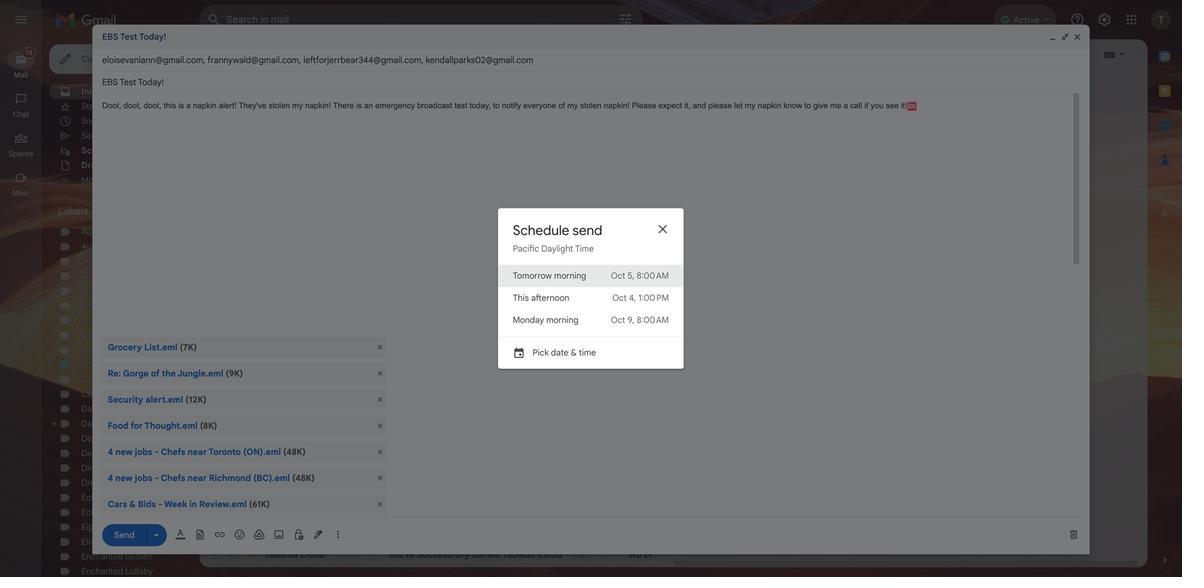 Task type: vqa. For each thing, say whether or not it's contained in the screenshot.
Hide "Send & Archive" Button In Reply option
no



Task type: locate. For each thing, give the bounding box(es) containing it.
older image
[[1044, 48, 1057, 60]]

lush down blossom solace link
[[111, 300, 129, 311]]

toronto up '4 new jobs - chefs near richmond (bc).eml (48k)'
[[209, 447, 241, 458]]

0 vertical spatial cars & bids row
[[199, 443, 662, 461]]

refresh image
[[246, 48, 259, 60]]

6 new jobs - chefs near toronto (on) -
[[388, 205, 551, 216]]

2 oct 3 row from the top
[[199, 288, 662, 305]]

my
[[292, 101, 303, 110], [567, 101, 578, 110], [745, 101, 756, 110]]

5 row from the top
[[199, 340, 662, 357]]

is
[[178, 101, 184, 110], [356, 101, 362, 110]]

0 horizontal spatial a
[[186, 101, 191, 110]]

1 vertical spatial cell
[[265, 342, 388, 355]]

0 vertical spatial bids
[[295, 446, 313, 457]]

oct 3
[[633, 206, 652, 215], [633, 258, 652, 267], [634, 275, 652, 284], [633, 292, 652, 301], [634, 309, 652, 319]]

week
[[164, 499, 187, 510]]

movie
[[475, 102, 500, 112]]

menu containing tomorrow morning
[[498, 265, 684, 369]]

0 vertical spatial aurora
[[81, 227, 107, 237]]

is right this
[[178, 101, 184, 110]]

near up you've successfully joined tableau cloud - on the left bottom of page
[[467, 515, 486, 526]]

important according to google magic. switch inside the noreply row
[[246, 360, 259, 372]]

glisten
[[125, 552, 152, 562]]

13 new jobs - web developers and programmers  near toronto (on) link
[[388, 273, 648, 286]]

2 vertical spatial cars
[[108, 499, 127, 510]]

0 horizontal spatial cozy
[[81, 374, 101, 385]]

echoes down dreamy
[[81, 493, 110, 503]]

alert.eml
[[146, 395, 183, 405]]

(48k) right (bc).eml
[[292, 473, 315, 484]]

(48k) for 4 new jobs - chefs near toronto (on).eml (48k)
[[283, 447, 306, 458]]

8:00 am
[[637, 271, 669, 281], [637, 315, 669, 326]]

2 important according to google magic. switch from the top
[[246, 532, 259, 544]]

2 vertical spatial delight
[[81, 448, 109, 459]]

1 not important switch from the top
[[246, 377, 259, 389]]

follow link to manage storage image
[[943, 182, 955, 195]]

1 vertical spatial 8:00 am
[[637, 315, 669, 326]]

oct 3 row
[[199, 254, 662, 271], [199, 288, 662, 305], [199, 305, 662, 323]]

important according to google magic. switch for google
[[246, 532, 259, 544]]

me right give
[[830, 101, 841, 110]]

chefs up hi on the top left
[[441, 205, 465, 216]]

brad , bjord 2
[[265, 101, 318, 112]]

aurora up blissful
[[81, 256, 107, 267]]

1 vertical spatial me
[[504, 240, 516, 250]]

halloween
[[388, 102, 432, 112]]

row containing 4 new jobs - chefs near richmond (bc)
[[199, 340, 662, 357]]

1 vertical spatial sep 29
[[628, 551, 652, 560]]

near up 4 new jobs - chefs near richmond (bc) - in the left of the page
[[468, 326, 487, 336]]

1 vertical spatial cascade
[[81, 345, 116, 356]]

2 right draft
[[308, 430, 311, 439]]

inbox
[[81, 86, 105, 97]]

monday
[[513, 315, 544, 326]]

1 vertical spatial (on)
[[629, 274, 648, 285]]

8 row from the top
[[199, 512, 662, 529]]

2 aurora from the top
[[81, 241, 107, 252]]

1 vertical spatial delight
[[81, 433, 109, 444]]

2 right bjord
[[314, 103, 318, 112]]

notify
[[502, 101, 521, 110]]

1 vertical spatial enchanted
[[81, 566, 123, 577]]

to
[[493, 101, 500, 110], [804, 101, 811, 110]]

of inside message body text field
[[558, 101, 565, 110]]

important according to google magic. switch inside google row
[[246, 532, 259, 544]]

0 vertical spatial (on)
[[523, 205, 543, 216]]

bids
[[295, 446, 313, 457], [295, 481, 313, 492], [138, 499, 156, 510]]

cell up draft
[[265, 394, 388, 406]]

1 important according to google magic. switch from the top
[[246, 360, 259, 372]]

4 up the noreply row in the bottom of the page
[[388, 343, 393, 354]]

🆘 image
[[907, 101, 917, 111]]

labels heading
[[58, 205, 175, 217]]

bids for 4th not important 'switch' from the bottom of the main content containing brad
[[295, 481, 313, 492]]

successfully
[[417, 550, 470, 561]]

1 horizontal spatial tableau
[[502, 550, 535, 561]]

cars & bids - week in review.eml (61k)
[[108, 499, 270, 510]]

2 inside brad , bjord 2
[[314, 103, 318, 112]]

1 horizontal spatial me
[[830, 101, 841, 110]]

chefs up week
[[161, 473, 185, 484]]

near down time
[[577, 274, 595, 285]]

toronto inside ebs test today! dialog
[[209, 447, 241, 458]]

dazzle
[[81, 419, 107, 429]]

echoes up eight link
[[81, 507, 110, 518]]

menu item up pick date & time 'menu item'
[[498, 309, 684, 332]]

toronto up hi terry, send me your grocery list. thanks, jer link
[[488, 205, 521, 216]]

Message Body text field
[[102, 100, 1070, 331]]

(12k)
[[185, 395, 207, 405]]

stolen right they've
[[269, 101, 290, 110]]

send
[[573, 222, 602, 239]]

bids right (bc).eml
[[295, 481, 313, 492]]

enchanted
[[81, 552, 123, 562], [81, 566, 123, 577]]

drafts link
[[81, 160, 107, 171]]

fri, sep 29, 2023, 9:12 am element
[[629, 566, 652, 578]]

important according to google magic. switch left the tableau cloud
[[246, 549, 259, 562]]

0 vertical spatial 6
[[388, 205, 393, 216]]

2 down the tableau cloud
[[323, 568, 327, 577]]

jobs for 6 new jobs - chefs near richmond (bc) -
[[415, 515, 432, 526]]

sent link
[[81, 131, 99, 141]]

delight up euphoria
[[110, 227, 137, 237]]

content
[[81, 360, 112, 370]]

0 vertical spatial and
[[693, 101, 706, 110]]

blossom solace link
[[81, 286, 143, 296]]

1 horizontal spatial cloud
[[538, 550, 562, 561]]

to left give
[[804, 101, 811, 110]]

noreply row
[[199, 357, 662, 374]]

1 vertical spatial aurora
[[81, 241, 107, 252]]

2 inside 'row'
[[323, 568, 327, 577]]

0 vertical spatial me
[[830, 101, 841, 110]]

doot, doot, doot, this is a napkin alert! they've stolen my napkin! there is an emergency broadcast test today, to notify everyone of my stolen napkin! please expect it, and please let my napkin know to give me a call if you see it!
[[102, 101, 907, 110]]

crepes link
[[81, 389, 109, 400]]

2 stolen from the left
[[580, 101, 602, 110]]

delight down dazzle
[[81, 433, 109, 444]]

bids inside ebs test today! dialog
[[138, 499, 156, 510]]

(on).eml
[[243, 447, 281, 458]]

0 vertical spatial important according to google magic. switch
[[246, 360, 259, 372]]

near up in at the bottom left
[[188, 473, 207, 484]]

richmond up review.eml
[[209, 473, 251, 484]]

2 6 from the top
[[388, 515, 393, 526]]

you've
[[388, 550, 415, 561]]

1 sep 29 from the top
[[628, 516, 652, 525]]

(on) for 6 new jobs - chefs near toronto (on) -
[[523, 205, 543, 216]]

sep 29 for 6 new jobs - chefs near richmond (bc) -
[[628, 516, 652, 525]]

know
[[784, 101, 802, 110]]

1 vertical spatial important according to google magic. switch
[[246, 532, 259, 544]]

richmond left pick
[[489, 343, 531, 354]]

menu item up the 9,
[[498, 287, 684, 309]]

to left notify
[[493, 101, 500, 110]]

menu item down time
[[498, 265, 684, 287]]

jobs inside row
[[416, 274, 432, 285]]

near up terry,
[[467, 205, 486, 216]]

(on) for 4 new jobs - chefs near toronto (on) -
[[523, 326, 543, 336]]

(48k)
[[283, 447, 306, 458], [292, 473, 315, 484]]

snoozed
[[81, 116, 116, 127]]

2 vertical spatial richmond
[[489, 515, 531, 526]]

0 vertical spatial echoes
[[81, 493, 110, 503]]

and inside message body text field
[[693, 101, 706, 110]]

1 horizontal spatial and
[[693, 101, 706, 110]]

chat heading
[[0, 110, 42, 119]]

of right 🎃 image
[[558, 101, 565, 110]]

1 horizontal spatial napkin!
[[604, 101, 630, 110]]

lush down food
[[111, 448, 130, 459]]

1 vertical spatial (48k)
[[292, 473, 315, 484]]

chefs for 4 new jobs - chefs near richmond (bc)
[[441, 343, 465, 354]]

pop out image
[[1060, 32, 1070, 42]]

bids down draft
[[295, 446, 313, 457]]

6 row from the top
[[199, 392, 662, 409]]

0 vertical spatial cars & bids
[[265, 446, 313, 457]]

1 vertical spatial cars & bids row
[[199, 478, 662, 495]]

of left the
[[151, 368, 160, 379]]

job alerts by job b. up google on the bottom of the page
[[265, 515, 348, 526]]

my right brad
[[292, 101, 303, 110]]

0 vertical spatial cozy
[[118, 345, 137, 356]]

me inside main content
[[504, 240, 516, 250]]

important according to google magic. switch
[[246, 360, 259, 372], [246, 532, 259, 544], [246, 549, 259, 562]]

aurora up "aurora euphoria" link
[[81, 227, 107, 237]]

1 my from the left
[[292, 101, 303, 110]]

0 vertical spatial 29
[[644, 516, 652, 525]]

1 horizontal spatial cozy
[[118, 345, 137, 356]]

and
[[693, 101, 706, 110], [505, 274, 520, 285]]

0 vertical spatial richmond
[[489, 343, 531, 354]]

chefs up google row
[[441, 515, 465, 526]]

toronto up 4 new jobs - chefs near richmond (bc) - in the left of the page
[[489, 326, 521, 336]]

0 vertical spatial enchanted
[[81, 552, 123, 562]]

napkin!
[[305, 101, 331, 110], [604, 101, 630, 110]]

1 vertical spatial echoes
[[81, 507, 110, 518]]

near for 6 new jobs - chefs near richmond (bc) -
[[467, 515, 486, 526]]

b. for second not important 'switch' from the top
[[335, 412, 342, 423]]

compose button
[[49, 44, 135, 74]]

and up 'this'
[[505, 274, 520, 285]]

hi terry, send me your grocery list. thanks, jer link
[[388, 239, 631, 251]]

4 new jobs - chefs near richmond (bc) -
[[388, 343, 561, 354]]

me
[[830, 101, 841, 110], [504, 240, 516, 250]]

cars & bids down ican , draft 2
[[265, 446, 313, 457]]

menu
[[498, 265, 684, 369]]

new for 4 new jobs - chefs near toronto (on).eml (48k)
[[115, 447, 133, 458]]

2 down mon, oct 2, 2023, 5:32 pm element in the right of the page
[[648, 361, 652, 370]]

richmond for 4 new jobs - chefs near richmond (bc)
[[489, 343, 531, 354]]

6 for 6 new jobs - chefs near toronto (on)
[[388, 205, 393, 216]]

(on) up the schedule
[[523, 205, 543, 216]]

0 horizontal spatial me
[[504, 240, 516, 250]]

2 row
[[199, 564, 662, 578]]

1 vertical spatial job alerts by job b. row
[[199, 461, 662, 478]]

1 vertical spatial 29
[[644, 551, 652, 560]]

0 vertical spatial sep
[[628, 516, 642, 525]]

chefs down thought.eml
[[161, 447, 185, 458]]

cell
[[618, 222, 662, 234], [265, 342, 388, 355], [265, 394, 388, 406]]

dino link
[[81, 463, 99, 474]]

cozy inside cozy joyful crepes day dazzle dewdrop delight delight lush dino dreamy echoes meadow echoes rainbow eight elixir enchanted glisten enchanted lullaby
[[81, 374, 101, 385]]

0 horizontal spatial of
[[151, 368, 160, 379]]

by for second not important 'switch' from the top
[[307, 412, 316, 423]]

job alerts by job b. down (bc).eml
[[265, 498, 348, 509]]

enchanted lullaby link
[[81, 566, 153, 577]]

new for 4 new jobs - chefs near toronto (on) -
[[396, 326, 413, 336]]

(bc) for 6 new jobs - chefs near richmond (bc)
[[533, 515, 552, 526]]

list.
[[571, 240, 584, 250]]

8:35 am
[[625, 103, 652, 112]]

0 vertical spatial cell
[[618, 222, 662, 234]]

napkin! left there
[[305, 101, 331, 110]]

4 row from the top
[[199, 323, 662, 340]]

grocery list.eml (7k)
[[108, 342, 197, 353]]

0 horizontal spatial my
[[292, 101, 303, 110]]

1 vertical spatial cars & bids
[[265, 481, 313, 492]]

1 vertical spatial 6
[[388, 515, 393, 526]]

1 row from the top
[[199, 99, 662, 116]]

cell up the noreply
[[265, 342, 388, 355]]

29 for you've successfully joined tableau cloud -
[[644, 551, 652, 560]]

schedule send dialog
[[498, 208, 684, 369]]

crepes
[[81, 389, 109, 400]]

1 vertical spatial (bc)
[[533, 515, 552, 526]]

1 a from the left
[[186, 101, 191, 110]]

toggle split pane mode image
[[1069, 48, 1081, 60]]

morning down afternoon
[[546, 315, 579, 326]]

a left call
[[844, 101, 848, 110]]

1 29 from the top
[[644, 516, 652, 525]]

bjord
[[289, 101, 311, 112]]

2 napkin from the left
[[758, 101, 781, 110]]

jobs for 4 new jobs - chefs near toronto (on).eml (48k)
[[135, 447, 152, 458]]

3 row from the top
[[199, 219, 662, 236]]

9 not important switch from the top
[[246, 566, 259, 578]]

2 sep 29 from the top
[[628, 551, 652, 560]]

1:00 pm
[[638, 293, 669, 304]]

alerts down (bc).eml
[[282, 498, 308, 509]]

tab list
[[1148, 39, 1182, 533], [199, 69, 1148, 99]]

0 horizontal spatial napkin!
[[305, 101, 331, 110]]

morning for tomorrow morning
[[554, 271, 586, 281]]

1 cascade from the top
[[81, 330, 116, 341]]

0 vertical spatial delight
[[110, 227, 137, 237]]

2 vertical spatial aurora
[[81, 256, 107, 267]]

1 horizontal spatial my
[[567, 101, 578, 110]]

(48k) down draft
[[283, 447, 306, 458]]

doot,
[[144, 101, 161, 110]]

inbox link
[[81, 86, 105, 97]]

4 down 13
[[388, 326, 393, 336]]

, left draft
[[281, 429, 283, 440]]

2 not important switch from the top
[[246, 411, 259, 424]]

row containing job alerts by job b.
[[199, 512, 662, 529]]

toronto for 6 new jobs - chefs near toronto (on) -
[[488, 205, 521, 216]]

my right let
[[745, 101, 756, 110]]

2 vertical spatial cell
[[265, 394, 388, 406]]

atlassian row
[[199, 374, 662, 392]]

2 job alerts by job b. from the top
[[265, 464, 348, 474]]

aurora down aurora delight link at top
[[81, 241, 107, 252]]

near inside row
[[577, 274, 595, 285]]

me left your at the top left of page
[[504, 240, 516, 250]]

1 vertical spatial richmond
[[209, 473, 251, 484]]

Search in mail search field
[[199, 5, 643, 34]]

important according to google magic. switch right the (9k)
[[246, 360, 259, 372]]

near for 4 new jobs - chefs near richmond (bc) -
[[468, 343, 487, 354]]

important according to google magic. switch left google on the bottom of the page
[[246, 532, 259, 544]]

cars & bids up the (61k)
[[265, 481, 313, 492]]

2 a from the left
[[844, 101, 848, 110]]

ican
[[265, 429, 281, 440]]

1 stolen from the left
[[269, 101, 290, 110]]

it!
[[901, 101, 907, 110]]

8:00 am right 5,
[[637, 271, 669, 281]]

1 horizontal spatial is
[[356, 101, 362, 110]]

2 horizontal spatial my
[[745, 101, 756, 110]]

1 vertical spatial bids
[[295, 481, 313, 492]]

hi
[[448, 240, 456, 250]]

&
[[571, 348, 577, 358], [286, 446, 293, 457], [286, 481, 293, 492], [129, 499, 136, 510]]

mail, 74 unread messages image
[[21, 50, 34, 62]]

cozy inside aurora delight aurora euphoria aurora radiant blissful blossom solace breeze lush bubbles cascade cascade cozy
[[118, 345, 137, 356]]

2 row from the top
[[199, 202, 662, 219]]

schedule
[[513, 222, 569, 239]]

4 for 4 new jobs - chefs near toronto (on).eml
[[108, 447, 113, 458]]

enchanted down elixir
[[81, 552, 123, 562]]

a right this
[[186, 101, 191, 110]]

(on) up oct 4, 1:00 pm
[[629, 274, 648, 285]]

1 vertical spatial cozy
[[81, 374, 101, 385]]

chefs up 4 new jobs - chefs near richmond (bc) - in the left of the page
[[441, 326, 465, 336]]

2 echoes from the top
[[81, 507, 110, 518]]

row containing brad
[[199, 99, 662, 116]]

meet heading
[[0, 188, 42, 198]]

0 vertical spatial (bc)
[[533, 343, 552, 354]]

2 cars & bids row from the top
[[199, 478, 662, 495]]

grocery
[[538, 240, 569, 250]]

, for draft
[[281, 429, 283, 440]]

cell up jer at the right top
[[618, 222, 662, 234]]

my right 🎃 image
[[567, 101, 578, 110]]

1 horizontal spatial stolen
[[580, 101, 602, 110]]

job alerts by job b. row
[[199, 409, 662, 426], [199, 461, 662, 478], [199, 495, 662, 512]]

3 aurora from the top
[[81, 256, 107, 267]]

1 to from the left
[[493, 101, 500, 110]]

0 vertical spatial 8:00 am
[[637, 271, 669, 281]]

and right it,
[[693, 101, 706, 110]]

cars & bids row
[[199, 443, 662, 461], [199, 478, 662, 495]]

for
[[131, 421, 143, 432]]

(on) up pick
[[523, 326, 543, 336]]

b. for fifth not important 'switch' from the bottom
[[340, 464, 348, 474]]

0 horizontal spatial stolen
[[269, 101, 290, 110]]

3 for second oct 3 row from the bottom
[[648, 292, 652, 301]]

time
[[579, 348, 596, 358]]

2 my from the left
[[567, 101, 578, 110]]

0 horizontal spatial to
[[493, 101, 500, 110]]

richmond
[[489, 343, 531, 354], [209, 473, 251, 484], [489, 515, 531, 526]]

draft
[[286, 429, 305, 440]]

napkin
[[193, 101, 217, 110], [758, 101, 781, 110]]

delight down the delight link
[[81, 448, 109, 459]]

1 horizontal spatial to
[[804, 101, 811, 110]]

row
[[199, 99, 662, 116], [199, 202, 662, 219], [199, 219, 662, 236], [199, 323, 662, 340], [199, 340, 662, 357], [199, 392, 662, 409], [199, 426, 662, 443], [199, 512, 662, 529], [199, 547, 662, 564]]

2 cloud from the left
[[538, 550, 562, 561]]

0 vertical spatial morning
[[554, 271, 586, 281]]

6 for 6 new jobs - chefs near richmond (bc)
[[388, 515, 393, 526]]

2 vertical spatial important according to google magic. switch
[[246, 549, 259, 562]]

new
[[395, 205, 412, 216], [398, 274, 414, 285], [396, 326, 413, 336], [396, 343, 413, 354], [115, 447, 133, 458], [115, 473, 133, 484], [395, 515, 412, 526]]

mail heading
[[0, 70, 42, 80]]

aurora delight aurora euphoria aurora radiant blissful blossom solace breeze lush bubbles cascade cascade cozy
[[81, 227, 144, 356]]

3
[[648, 206, 652, 215], [648, 258, 652, 267], [648, 275, 652, 284], [648, 292, 652, 301], [648, 309, 652, 319]]

9 row from the top
[[199, 547, 662, 564]]

job
[[265, 412, 279, 423], [318, 412, 333, 423], [265, 464, 280, 474], [322, 464, 338, 474], [265, 498, 280, 509], [322, 498, 338, 509], [265, 515, 280, 526], [322, 515, 338, 526]]

cozy up the crepes
[[81, 374, 101, 385]]

2 vertical spatial job alerts by job b. row
[[199, 495, 662, 512]]

1 horizontal spatial of
[[558, 101, 565, 110]]

chefs down 4 new jobs - chefs near toronto (on) -
[[441, 343, 465, 354]]

1 horizontal spatial napkin
[[758, 101, 781, 110]]

in
[[189, 499, 197, 510]]

0 vertical spatial of
[[558, 101, 565, 110]]

scheduled
[[81, 145, 126, 156]]

, left bjord
[[285, 101, 287, 112]]

,
[[203, 55, 205, 66], [299, 55, 301, 66], [421, 55, 424, 66], [285, 101, 287, 112], [281, 429, 283, 440]]

0 horizontal spatial napkin
[[193, 101, 217, 110]]

3 my from the left
[[745, 101, 756, 110]]

kendallparks02@gmail.com
[[426, 55, 533, 66]]

near down (8k)
[[188, 447, 207, 458]]

formatting options element
[[174, 529, 187, 541]]

oct 4, 1:00 pm
[[612, 293, 669, 304]]

enchanted down enchanted glisten link
[[81, 566, 123, 577]]

2 29 from the top
[[644, 551, 652, 560]]

0 vertical spatial sep 29
[[628, 516, 652, 525]]

2 is from the left
[[356, 101, 362, 110]]

menu item
[[498, 265, 684, 287], [498, 287, 684, 309], [498, 309, 684, 332]]

napkin left the know
[[758, 101, 781, 110]]

1 oct 3 row from the top
[[199, 254, 662, 271]]

1 horizontal spatial a
[[844, 101, 848, 110]]

dreamy
[[81, 478, 111, 489]]

navigation
[[0, 39, 43, 578]]

tableau right joined
[[502, 550, 535, 561]]

0 horizontal spatial tableau
[[265, 550, 298, 561]]

3 job alerts by job b. from the top
[[265, 498, 348, 509]]

1 sep from the top
[[628, 516, 642, 525]]

1 menu item from the top
[[498, 265, 684, 287]]

row containing tableau cloud
[[199, 547, 662, 564]]

napkin! left please
[[604, 101, 630, 110]]

richmond inside ebs test today! dialog
[[209, 473, 251, 484]]

lush inside cozy joyful crepes day dazzle dewdrop delight delight lush dino dreamy echoes meadow echoes rainbow eight elixir enchanted glisten enchanted lullaby
[[111, 448, 130, 459]]

2 sep from the top
[[628, 551, 642, 560]]

bids for fourth not important 'switch' from the top
[[295, 446, 313, 457]]

8:00 am right the 9,
[[637, 315, 669, 326]]

0 horizontal spatial and
[[505, 274, 520, 285]]

7 row from the top
[[199, 426, 662, 443]]

job alerts by job b. down draft
[[265, 464, 348, 474]]

1 echoes from the top
[[81, 493, 110, 503]]

morning up afternoon
[[554, 271, 586, 281]]

labels
[[58, 205, 88, 217]]

3 menu item from the top
[[498, 309, 684, 332]]

1 6 from the top
[[388, 205, 393, 216]]

1 8:00 am from the top
[[637, 271, 669, 281]]

-
[[532, 102, 540, 112], [434, 205, 439, 216], [545, 205, 549, 216], [435, 274, 439, 285], [435, 326, 439, 336], [546, 326, 550, 336], [435, 343, 439, 354], [555, 343, 559, 354], [155, 447, 159, 458], [155, 473, 159, 484], [158, 499, 162, 510], [434, 515, 439, 526], [554, 515, 558, 526], [564, 550, 568, 561]]

google row
[[199, 529, 662, 547]]

cascade down bubbles 'link'
[[81, 330, 116, 341]]

main content
[[199, 39, 1148, 578]]

oct 3 row down 13 new jobs - web developers and programmers  near toronto (on) row
[[199, 305, 662, 323]]

cascade down cascade link
[[81, 345, 116, 356]]

jobs for 13 new jobs - web developers and programmers  near toronto (on)
[[416, 274, 432, 285]]

job alerts by job b. up draft
[[265, 412, 342, 423]]

2 menu item from the top
[[498, 287, 684, 309]]

4 up echoes meadow link
[[108, 473, 113, 484]]

0 horizontal spatial cloud
[[300, 550, 325, 561]]

alerts up google on the bottom of the page
[[282, 515, 308, 526]]

richmond up joined
[[489, 515, 531, 526]]

please
[[708, 101, 732, 110]]

2 8:00 am from the top
[[637, 315, 669, 326]]

oct 3 row up web
[[199, 254, 662, 271]]

3 important according to google magic. switch from the top
[[246, 549, 259, 562]]

toronto for 4 new jobs - chefs near toronto (on) -
[[489, 326, 521, 336]]

2 vertical spatial bids
[[138, 499, 156, 510]]

0 horizontal spatial is
[[178, 101, 184, 110]]

2 vertical spatial (on)
[[523, 326, 543, 336]]

1 job alerts by job b. row from the top
[[199, 409, 662, 426]]

details
[[895, 509, 918, 518]]

ebs test today! dialog
[[92, 25, 1090, 578]]

1 cars & bids row from the top
[[199, 443, 662, 461]]

oct 3 row down web
[[199, 288, 662, 305]]

0 vertical spatial (48k)
[[283, 447, 306, 458]]

4 down the delight link
[[108, 447, 113, 458]]

near for 4 new jobs - chefs near richmond (bc).eml (48k)
[[188, 473, 207, 484]]

1 vertical spatial sep
[[628, 551, 642, 560]]

9,
[[627, 315, 635, 326]]

test
[[120, 31, 137, 42]]

frannywald@gmail.com
[[207, 55, 299, 66]]

1 is from the left
[[178, 101, 184, 110]]

important according to google magic. switch for tableau cloud
[[246, 549, 259, 562]]

sep for you've successfully joined tableau cloud -
[[628, 551, 642, 560]]

tomorrow
[[513, 271, 552, 281]]

3 not important switch from the top
[[246, 429, 259, 441]]

4 for 4 new jobs - chefs near richmond (bc).eml
[[108, 473, 113, 484]]

stolen down subject field
[[580, 101, 602, 110]]

1 cars & bids from the top
[[265, 446, 313, 457]]

1 vertical spatial and
[[505, 274, 520, 285]]

1 vertical spatial lush
[[111, 448, 130, 459]]

row containing 4 new jobs - chefs near toronto (on)
[[199, 323, 662, 340]]

0 vertical spatial lush
[[111, 300, 129, 311]]

(on) inside row
[[629, 274, 648, 285]]

tableau down google on the bottom of the page
[[265, 550, 298, 561]]

near down 4 new jobs - chefs near toronto (on) -
[[468, 343, 487, 354]]

euphoria
[[110, 241, 144, 252]]

chefs for 6 new jobs - chefs near richmond (bc)
[[441, 515, 465, 526]]

1 vertical spatial morning
[[546, 315, 579, 326]]

0 vertical spatial cascade
[[81, 330, 116, 341]]

not important switch
[[246, 377, 259, 389], [246, 411, 259, 424], [246, 429, 259, 441], [246, 446, 259, 458], [246, 463, 259, 475], [246, 480, 259, 493], [246, 497, 259, 510], [246, 515, 259, 527], [246, 566, 259, 578]]

important mainly because you often read messages with this label. switch
[[246, 101, 259, 113]]

alerts down draft
[[282, 464, 308, 474]]

0 vertical spatial job alerts by job b. row
[[199, 409, 662, 426]]



Task type: describe. For each thing, give the bounding box(es) containing it.
settings image
[[1097, 12, 1112, 27]]

13
[[388, 274, 396, 285]]

29 for 6 new jobs - chefs near richmond (bc) -
[[644, 516, 652, 525]]

2 tableau from the left
[[502, 550, 535, 561]]

thanks,
[[586, 240, 616, 250]]

4 new jobs - chefs near toronto (on).eml (48k)
[[108, 447, 306, 458]]

2 job alerts by job b. row from the top
[[199, 461, 662, 478]]

jungle.eml
[[178, 368, 223, 379]]

daylight
[[541, 244, 573, 254]]

, for bjord
[[285, 101, 287, 112]]

delight link
[[81, 433, 109, 444]]

pick
[[533, 348, 549, 358]]

schedule send heading
[[513, 222, 602, 239]]

alerts up draft
[[281, 412, 305, 423]]

jobs for 4 new jobs - chefs near richmond (bc) -
[[415, 343, 433, 354]]

3 oct 3 row from the top
[[199, 305, 662, 323]]

new for 13 new jobs - web developers and programmers  near toronto (on)
[[398, 274, 414, 285]]

2 enchanted from the top
[[81, 566, 123, 577]]

(61k)
[[249, 499, 270, 510]]

(bc).eml
[[253, 473, 290, 484]]

richmond for 6 new jobs - chefs near richmond (bc)
[[489, 515, 531, 526]]

day link
[[81, 404, 96, 415]]

blissful link
[[81, 271, 109, 282]]

richmond for 4 new jobs - chefs near richmond (bc).eml
[[209, 473, 251, 484]]

not important switch inside atlassian row
[[246, 377, 259, 389]]

test
[[454, 101, 467, 110]]

4 not important switch from the top
[[246, 446, 259, 458]]

1 tableau from the left
[[265, 550, 298, 561]]

1 napkin from the left
[[193, 101, 217, 110]]

not important switch inside 2 'row'
[[246, 566, 259, 578]]

3 for third oct 3 row from the bottom of the main content containing brad
[[648, 258, 652, 267]]

menu item containing this afternoon
[[498, 287, 684, 309]]

new for 4 new jobs - chefs near richmond (bc) -
[[396, 343, 413, 354]]

drafts
[[81, 160, 107, 171]]

spaces heading
[[0, 149, 42, 159]]

8:00 am for oct 5, 8:00 am
[[637, 271, 669, 281]]

re: gorge of the jungle.eml (9k)
[[108, 368, 243, 379]]

delight lush link
[[81, 448, 130, 459]]

chefs for 6 new jobs - chefs near toronto (on)
[[441, 205, 465, 216]]

2 cars & bids from the top
[[265, 481, 313, 492]]

an
[[364, 101, 373, 110]]

the
[[162, 368, 176, 379]]

mon, oct 2, 2023, 5:32 pm element
[[633, 325, 652, 337]]

8 not important switch from the top
[[246, 515, 259, 527]]

near for 6 new jobs - chefs near toronto (on) -
[[467, 205, 486, 216]]

1 vertical spatial cars
[[265, 481, 284, 492]]

scheduled link
[[81, 145, 126, 156]]

sep for 6 new jobs - chefs near richmond (bc) -
[[628, 516, 642, 525]]

& inside 'menu item'
[[571, 348, 577, 358]]

discard draft ‪(⌘⇧d)‬ image
[[1068, 529, 1080, 541]]

food for thought.eml (8k)
[[108, 421, 217, 432]]

1 napkin! from the left
[[305, 101, 331, 110]]

ican , draft 2
[[265, 429, 311, 440]]

grocery
[[108, 342, 142, 353]]

food
[[108, 421, 128, 432]]

aurora euphoria link
[[81, 241, 144, 252]]

re:
[[108, 368, 121, 379]]

by for 8th not important 'switch'
[[310, 515, 320, 526]]

expect
[[659, 101, 682, 110]]

advanced search options image
[[613, 7, 638, 31]]

navigation containing mail
[[0, 39, 43, 578]]

Subject field
[[102, 76, 1080, 89]]

dino
[[81, 463, 99, 474]]

13 new jobs - web developers and programmers  near toronto (on)
[[388, 274, 648, 285]]

compose
[[81, 54, 120, 64]]

this afternoon
[[513, 293, 569, 304]]

developers
[[460, 274, 503, 285]]

oct 2
[[634, 361, 652, 370]]

new for 6 new jobs - chefs near toronto (on) -
[[395, 205, 412, 216]]

7 not important switch from the top
[[246, 497, 259, 510]]

1 aurora from the top
[[81, 227, 107, 237]]

thought.eml
[[144, 421, 198, 432]]

main menu image
[[14, 12, 28, 27]]

1 vertical spatial of
[[151, 368, 160, 379]]

starred snoozed sent scheduled drafts
[[81, 101, 126, 171]]

by for fifth not important 'switch' from the bottom
[[310, 464, 320, 474]]

menu item containing monday morning
[[498, 309, 684, 332]]

2 to from the left
[[804, 101, 811, 110]]

monday morning
[[513, 315, 579, 326]]

jobs for 4 new jobs - chefs near richmond (bc).eml (48k)
[[135, 473, 152, 484]]

it,
[[684, 101, 691, 110]]

eight
[[81, 522, 101, 533]]

hi terry, send me your grocery list. thanks, jer
[[448, 240, 631, 250]]

let
[[734, 101, 743, 110]]

(9k)
[[226, 368, 243, 379]]

afternoon
[[531, 293, 569, 304]]

chefs for 4 new jobs - chefs near richmond (bc).eml
[[161, 473, 185, 484]]

alert!
[[219, 101, 237, 110]]

me inside text field
[[830, 101, 841, 110]]

minimize image
[[1048, 32, 1058, 42]]

toronto for 4 new jobs - chefs near toronto (on).eml (48k)
[[209, 447, 241, 458]]

2 inside the noreply row
[[648, 361, 652, 370]]

2 cascade from the top
[[81, 345, 116, 356]]

they've
[[239, 101, 266, 110]]

cozy joyful crepes day dazzle dewdrop delight delight lush dino dreamy echoes meadow echoes rainbow eight elixir enchanted glisten enchanted lullaby
[[81, 374, 153, 577]]

1 job alerts by job b. from the top
[[265, 412, 342, 423]]

eloisevaniann@gmail.com
[[102, 55, 203, 66]]

call
[[850, 101, 862, 110]]

pick date & time
[[533, 348, 596, 358]]

eloisevaniann@gmail.com , frannywald@gmail.com , leftforjerrbear344@gmail.com , kendallparks02@gmail.com
[[102, 55, 533, 66]]

3 job alerts by job b. row from the top
[[199, 495, 662, 512]]

3 for 3rd oct 3 row from the top of the main content containing brad
[[648, 309, 652, 319]]

toronto left 5,
[[597, 274, 627, 285]]

ebs test today!
[[102, 31, 166, 42]]

, for frannywald@gmail.com
[[203, 55, 205, 66]]

8:00 am for oct 9, 8:00 am
[[637, 315, 669, 326]]

4 for 4 new jobs - chefs near toronto (on)
[[388, 326, 393, 336]]

everyone
[[523, 101, 556, 110]]

by for third not important 'switch' from the bottom
[[310, 498, 320, 509]]

new for 6 new jobs - chefs near richmond (bc) -
[[395, 515, 412, 526]]

menu item containing tomorrow morning
[[498, 265, 684, 287]]

& inside ebs test today! dialog
[[129, 499, 136, 510]]

4 job alerts by job b. from the top
[[265, 515, 348, 526]]

there
[[333, 101, 354, 110]]

cozy joyful link
[[81, 374, 126, 385]]

snoozed link
[[81, 116, 116, 127]]

morning for monday morning
[[546, 315, 579, 326]]

2 inside ican , draft 2
[[308, 430, 311, 439]]

new for 4 new jobs - chefs near richmond (bc).eml (48k)
[[115, 473, 133, 484]]

brad
[[265, 101, 285, 112]]

emergency
[[375, 101, 415, 110]]

near for 4 new jobs - chefs near toronto (on).eml (48k)
[[188, 447, 207, 458]]

breeze lush link
[[81, 300, 129, 311]]

jobs for 6 new jobs - chefs near toronto (on) -
[[415, 205, 432, 216]]

your
[[518, 240, 536, 250]]

if
[[865, 101, 869, 110]]

gorge
[[123, 368, 149, 379]]

4 for 4 new jobs - chefs near richmond (bc)
[[388, 343, 393, 354]]

main content containing brad
[[199, 39, 1148, 578]]

review.eml
[[199, 499, 247, 510]]

breeze
[[81, 300, 108, 311]]

oct inside the noreply row
[[634, 361, 647, 370]]

row containing ican
[[199, 426, 662, 443]]

oct 9, 8:00 am
[[611, 315, 669, 326]]

1 cloud from the left
[[300, 550, 325, 561]]

cars inside ebs test today! dialog
[[108, 499, 127, 510]]

🎃 image
[[540, 102, 551, 113]]

noreply
[[265, 360, 294, 371]]

1 enchanted from the top
[[81, 552, 123, 562]]

rainbow
[[112, 507, 145, 518]]

74
[[176, 87, 185, 96]]

4 new jobs - chefs near toronto (on) -
[[388, 326, 552, 336]]

, up bjord
[[299, 55, 301, 66]]

sep 29 for you've successfully joined tableau cloud -
[[628, 551, 652, 560]]

pick date & time menu item
[[498, 336, 684, 369]]

security alert.eml (12k)
[[108, 395, 207, 405]]

chefs for 4 new jobs - chefs near toronto (on)
[[441, 326, 465, 336]]

elixir
[[81, 537, 100, 548]]

and inside 13 new jobs - web developers and programmers  near toronto (on) link
[[505, 274, 520, 285]]

starred link
[[81, 101, 110, 112]]

oct 3 inside 13 new jobs - web developers and programmers  near toronto (on) row
[[634, 275, 652, 284]]

5 not important switch from the top
[[246, 463, 259, 475]]

(48k) for 4 new jobs - chefs near richmond (bc).eml (48k)
[[292, 473, 315, 484]]

b. for third not important 'switch' from the bottom
[[340, 498, 348, 509]]

b. for 8th not important 'switch'
[[340, 515, 348, 526]]

tomorrow morning
[[513, 271, 586, 281]]

more
[[81, 175, 101, 186]]

today,
[[470, 101, 491, 110]]

leftforjerrbear344@gmail.com
[[303, 55, 421, 66]]

echoes rainbow link
[[81, 507, 145, 518]]

- inside row
[[435, 274, 439, 285]]

solace
[[116, 286, 143, 296]]

delight inside aurora delight aurora euphoria aurora radiant blissful blossom solace breeze lush bubbles cascade cascade cozy
[[110, 227, 137, 237]]

, down search in mail search field
[[421, 55, 424, 66]]

oct inside 13 new jobs - web developers and programmers  near toronto (on) row
[[634, 275, 646, 284]]

meet
[[12, 189, 29, 198]]

starred
[[81, 101, 110, 112]]

search in mail image
[[203, 9, 225, 31]]

chefs for 4 new jobs - chefs near toronto (on).eml
[[161, 447, 185, 458]]

dewdrop
[[110, 419, 145, 429]]

0 vertical spatial cars
[[265, 446, 284, 457]]

today!
[[139, 31, 166, 42]]

4,
[[629, 293, 636, 304]]

3 for 13 new jobs - web developers and programmers  near toronto (on) row
[[648, 275, 652, 284]]

jobs for 4 new jobs - chefs near toronto (on) -
[[415, 326, 433, 336]]

please
[[632, 101, 656, 110]]

programmers
[[522, 274, 575, 285]]

near for 4 new jobs - chefs near toronto (on) -
[[468, 326, 487, 336]]

lush inside aurora delight aurora euphoria aurora radiant blissful blossom solace breeze lush bubbles cascade cascade cozy
[[111, 300, 129, 311]]

row containing 6 new jobs - chefs near toronto (on)
[[199, 202, 662, 219]]

list.eml
[[144, 342, 177, 353]]

close image
[[1073, 32, 1082, 42]]

2 napkin! from the left
[[604, 101, 630, 110]]

(bc) for 4 new jobs - chefs near richmond (bc)
[[533, 343, 552, 354]]

13 new jobs - web developers and programmers  near toronto (on) row
[[199, 271, 662, 288]]

watching
[[434, 102, 472, 112]]

important according to google magic. switch for noreply
[[246, 360, 259, 372]]

6 not important switch from the top
[[246, 480, 259, 493]]

lullaby
[[125, 566, 153, 577]]



